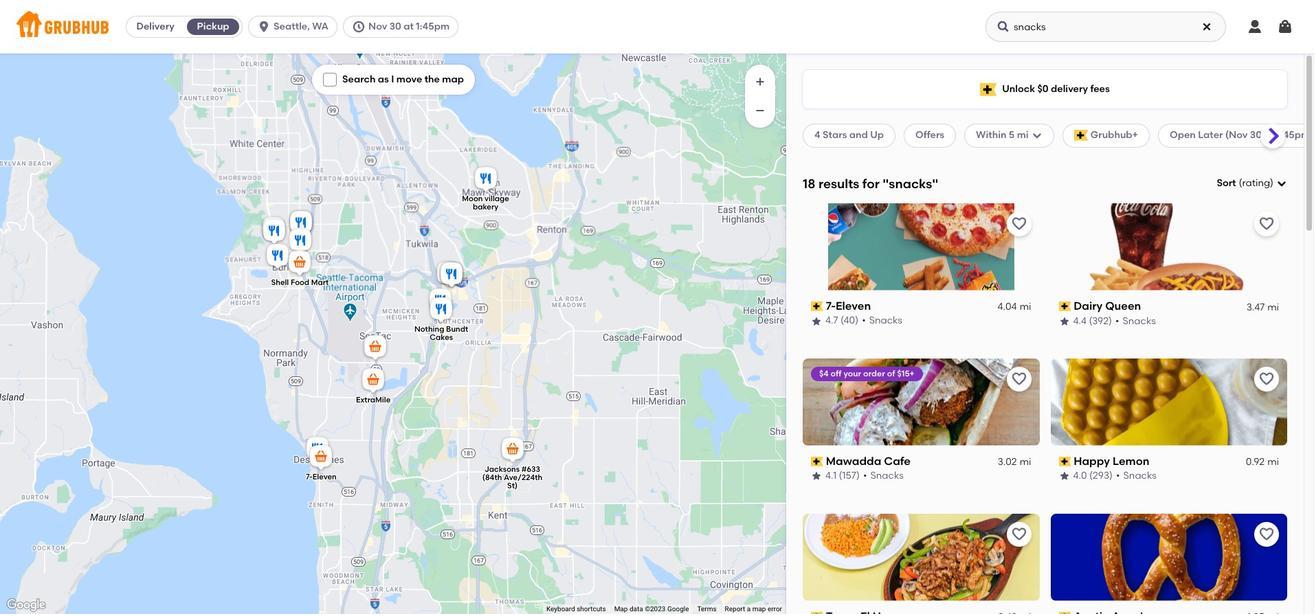 Task type: locate. For each thing, give the bounding box(es) containing it.
1:45pm
[[416, 21, 450, 32]]

• right (40)
[[862, 315, 866, 327]]

map right a
[[753, 606, 766, 613]]

subscription pass image left dairy
[[1059, 302, 1072, 312]]

svg image inside 'seattle, wa' 'button'
[[257, 20, 271, 34]]

30 right "(nov"
[[1251, 129, 1263, 141]]

rating
[[1243, 177, 1271, 189]]

• for cafe
[[864, 471, 867, 482]]

save this restaurant button for happy lemon logo
[[1255, 367, 1280, 392]]

1 horizontal spatial 30
[[1251, 129, 1263, 141]]

7-eleven
[[826, 300, 871, 313], [306, 473, 337, 482]]

map region
[[0, 0, 808, 615]]

nothing bundt cakes
[[415, 325, 469, 342]]

antojitos michalisco 1st ave image
[[287, 209, 315, 239]]

save this restaurant image
[[1011, 216, 1028, 232], [1259, 216, 1276, 232], [1259, 371, 1276, 388]]

subscription pass image for mawadda cafe
[[811, 457, 824, 467]]

google image
[[3, 597, 49, 615]]

0 vertical spatial grubhub plus flag logo image
[[981, 83, 997, 96]]

• snacks for lemon
[[1117, 471, 1157, 482]]

• down queen
[[1116, 315, 1120, 327]]

star icon image left 4.4
[[1059, 316, 1070, 327]]

0.92
[[1247, 457, 1265, 468]]

grubhub plus flag logo image for unlock $0 delivery fees
[[981, 83, 997, 96]]

1 vertical spatial at
[[1265, 129, 1275, 141]]

star icon image left 4.0
[[1059, 471, 1070, 482]]

eleven
[[836, 300, 871, 313], [313, 473, 337, 482]]

©2023
[[645, 606, 666, 613]]

off
[[831, 369, 842, 379]]

mi right '3.02'
[[1020, 457, 1032, 468]]

nothing bundt cakes image
[[428, 296, 455, 326]]

7-
[[826, 300, 836, 313], [306, 473, 313, 482]]

unlock $0 delivery fees
[[1003, 83, 1111, 95]]

google
[[668, 606, 689, 613]]

snacks down lemon
[[1124, 471, 1157, 482]]

sort ( rating )
[[1218, 177, 1274, 189]]

1 vertical spatial 7-
[[306, 473, 313, 482]]

cakes
[[430, 334, 453, 342]]

happy
[[1074, 455, 1111, 468]]

save this restaurant image for 7-eleven
[[1011, 216, 1028, 232]]

svg image
[[1278, 19, 1294, 35], [1202, 21, 1213, 32], [1277, 178, 1288, 189]]

1 horizontal spatial grubhub plus flag logo image
[[1075, 130, 1088, 141]]

1 horizontal spatial map
[[753, 606, 766, 613]]

subscription pass image
[[811, 302, 824, 312], [811, 613, 824, 615], [1059, 613, 1072, 615]]

1 vertical spatial eleven
[[313, 473, 337, 482]]

0 vertical spatial map
[[442, 74, 464, 85]]

mi for 7-eleven
[[1020, 301, 1032, 313]]

)
[[1271, 177, 1274, 189]]

jamba image
[[435, 260, 462, 290]]

report
[[725, 606, 746, 613]]

grubhub plus flag logo image for grubhub+
[[1075, 130, 1088, 141]]

None field
[[1218, 177, 1288, 191]]

save this restaurant image for tacos el hass logo
[[1011, 526, 1028, 543]]

bakery
[[473, 203, 499, 212]]

dairy
[[1074, 300, 1103, 313]]

star icon image
[[811, 316, 822, 327], [1059, 316, 1070, 327], [811, 471, 822, 482], [1059, 471, 1070, 482]]

queen
[[1106, 300, 1142, 313]]

7-eleven inside map region
[[306, 473, 337, 482]]

• snacks right (40)
[[862, 315, 903, 327]]

eleven up (40)
[[836, 300, 871, 313]]

$4 off your order of $15+
[[820, 369, 915, 379]]

moon village bakery
[[462, 194, 510, 212]]

terms
[[698, 606, 717, 613]]

0 horizontal spatial eleven
[[313, 473, 337, 482]]

save this restaurant button for tacos el hass logo
[[1007, 522, 1032, 547]]

0 horizontal spatial at
[[404, 21, 414, 32]]

0 horizontal spatial 7-
[[306, 473, 313, 482]]

svg image inside field
[[1277, 178, 1288, 189]]

mi for mawadda cafe
[[1020, 457, 1032, 468]]

7- inside map region
[[306, 473, 313, 482]]

village
[[485, 194, 510, 203]]

of
[[888, 369, 896, 379]]

7-eleven down marina market & deli image
[[306, 473, 337, 482]]

save this restaurant button
[[1007, 212, 1032, 236], [1255, 212, 1280, 236], [1007, 367, 1032, 392], [1255, 367, 1280, 392], [1007, 522, 1032, 547], [1255, 522, 1280, 547]]

7- down marina market & deli image
[[306, 473, 313, 482]]

7-eleven logo image
[[803, 203, 1040, 291]]

save this restaurant image for auntie anne's logo
[[1259, 526, 1276, 543]]

map right the
[[442, 74, 464, 85]]

snacks down queen
[[1123, 315, 1157, 327]]

minus icon image
[[754, 104, 767, 118]]

save this restaurant image
[[1011, 371, 1028, 388], [1011, 526, 1028, 543], [1259, 526, 1276, 543]]

snacks for eleven
[[870, 315, 903, 327]]

1 vertical spatial 7-eleven
[[306, 473, 337, 482]]

0 horizontal spatial map
[[442, 74, 464, 85]]

subscription pass image left happy
[[1059, 457, 1072, 467]]

grubhub plus flag logo image left unlock
[[981, 83, 997, 96]]

within 5 mi
[[977, 129, 1029, 141]]

search
[[342, 74, 376, 85]]

star icon image left 4.1
[[811, 471, 822, 482]]

subscription pass image for auntie anne's logo
[[1059, 613, 1072, 615]]

star icon image for mawadda cafe
[[811, 471, 822, 482]]

0 horizontal spatial 7-eleven
[[306, 473, 337, 482]]

1 horizontal spatial at
[[1265, 129, 1275, 141]]

subscription pass image left mawadda on the right of the page
[[811, 457, 824, 467]]

0 vertical spatial 7-eleven
[[826, 300, 871, 313]]

30
[[390, 21, 402, 32], [1251, 129, 1263, 141]]

• snacks
[[862, 315, 903, 327], [1116, 315, 1157, 327], [864, 471, 904, 482], [1117, 471, 1157, 482]]

• down mawadda cafe
[[864, 471, 867, 482]]

0 vertical spatial at
[[404, 21, 414, 32]]

open
[[1170, 129, 1196, 141]]

ave/224th
[[504, 474, 543, 483]]

grubhub plus flag logo image
[[981, 83, 997, 96], [1075, 130, 1088, 141]]

4.04 mi
[[998, 301, 1032, 313]]

at left 1:45pm
[[404, 21, 414, 32]]

snacks
[[870, 315, 903, 327], [1123, 315, 1157, 327], [871, 471, 904, 482], [1124, 471, 1157, 482]]

4.4 (392)
[[1074, 315, 1113, 327]]

0 vertical spatial 7-
[[826, 300, 836, 313]]

• down the happy lemon
[[1117, 471, 1121, 482]]

• snacks for eleven
[[862, 315, 903, 327]]

mi
[[1018, 129, 1029, 141], [1020, 301, 1032, 313], [1268, 301, 1280, 313], [1020, 457, 1032, 468], [1268, 457, 1280, 468]]

jacksons #633 (84th ave/224th st) image
[[499, 436, 527, 466]]

snacks for cafe
[[871, 471, 904, 482]]

$0
[[1038, 83, 1049, 95]]

st)
[[508, 482, 518, 491]]

7- up "4.7"
[[826, 300, 836, 313]]

mi right the 0.92
[[1268, 457, 1280, 468]]

at inside button
[[404, 21, 414, 32]]

mi for dairy queen
[[1268, 301, 1280, 313]]

0 horizontal spatial grubhub plus flag logo image
[[981, 83, 997, 96]]

open later (nov 30 at 1:45pm)
[[1170, 129, 1314, 141]]

save this restaurant image for happy lemon
[[1259, 371, 1276, 388]]

$15+
[[898, 369, 915, 379]]

snacks for queen
[[1123, 315, 1157, 327]]

delivery
[[1051, 83, 1089, 95]]

7-eleven up (40)
[[826, 300, 871, 313]]

mawadda cafe
[[826, 455, 911, 468]]

map
[[442, 74, 464, 85], [753, 606, 766, 613]]

• snacks down lemon
[[1117, 471, 1157, 482]]

seattle,
[[274, 21, 310, 32]]

error
[[768, 606, 783, 613]]

at
[[404, 21, 414, 32], [1265, 129, 1275, 141]]

within
[[977, 129, 1007, 141]]

(
[[1240, 177, 1243, 189]]

a
[[747, 606, 751, 613]]

save this restaurant button for auntie anne's logo
[[1255, 522, 1280, 547]]

mi right 3.47
[[1268, 301, 1280, 313]]

moon village bakery image
[[472, 165, 500, 195]]

1 vertical spatial map
[[753, 606, 766, 613]]

1 horizontal spatial eleven
[[836, 300, 871, 313]]

terms link
[[698, 606, 717, 613]]

star icon image left "4.7"
[[811, 316, 822, 327]]

subscription pass image for happy lemon
[[1059, 457, 1072, 467]]

mi right 4.04
[[1020, 301, 1032, 313]]

subscription pass image
[[1059, 302, 1072, 312], [811, 457, 824, 467], [1059, 457, 1072, 467]]

30 right nov
[[390, 21, 402, 32]]

0 horizontal spatial 30
[[390, 21, 402, 32]]

tacos el hass image
[[261, 217, 288, 248]]

snacks right (40)
[[870, 315, 903, 327]]

Search for food, convenience, alcohol... search field
[[986, 12, 1227, 42]]

happy lemon
[[1074, 455, 1150, 468]]

at left 1:45pm)
[[1265, 129, 1275, 141]]

• snacks down queen
[[1116, 315, 1157, 327]]

shell food mart image
[[286, 249, 314, 279]]

4.4
[[1074, 315, 1087, 327]]

report a map error
[[725, 606, 783, 613]]

search as i move the map
[[342, 74, 464, 85]]

snacks for lemon
[[1124, 471, 1157, 482]]

grubhub+
[[1091, 129, 1139, 141]]

cafe
[[885, 455, 911, 468]]

1 vertical spatial grubhub plus flag logo image
[[1075, 130, 1088, 141]]

1 horizontal spatial 7-eleven
[[826, 300, 871, 313]]

4.0
[[1074, 471, 1088, 482]]

mi for happy lemon
[[1268, 457, 1280, 468]]

30 inside button
[[390, 21, 402, 32]]

eleven down marina market & deli image
[[313, 473, 337, 482]]

1 horizontal spatial 7-
[[826, 300, 836, 313]]

nov 30 at 1:45pm
[[369, 21, 450, 32]]

• snacks down the cafe
[[864, 471, 904, 482]]

snacks down the cafe
[[871, 471, 904, 482]]

mawadda
[[826, 455, 882, 468]]

stars
[[823, 129, 848, 141]]

grubhub plus flag logo image left grubhub+
[[1075, 130, 1088, 141]]

happy lemon logo image
[[1051, 359, 1288, 446]]

save this restaurant button for 7-eleven logo
[[1007, 212, 1032, 236]]

0 vertical spatial 30
[[390, 21, 402, 32]]

svg image
[[1247, 19, 1264, 35], [257, 20, 271, 34], [352, 20, 366, 34], [997, 20, 1011, 34], [326, 76, 334, 84], [1032, 130, 1043, 141]]



Task type: vqa. For each thing, say whether or not it's contained in the screenshot.
ROYCE' Washington - Westfield Southcenter Mall image
yes



Task type: describe. For each thing, give the bounding box(es) containing it.
results
[[819, 176, 860, 192]]

your
[[844, 369, 862, 379]]

star icon image for happy lemon
[[1059, 471, 1070, 482]]

order
[[864, 369, 886, 379]]

$4
[[820, 369, 829, 379]]

moon
[[462, 194, 483, 203]]

3.47 mi
[[1247, 301, 1280, 313]]

eleven inside map region
[[313, 473, 337, 482]]

star icon image for dairy queen
[[1059, 316, 1070, 327]]

• snacks for queen
[[1116, 315, 1157, 327]]

pickup button
[[184, 16, 242, 38]]

save this restaurant image for dairy queen
[[1259, 216, 1276, 232]]

dairy queen
[[1074, 300, 1142, 313]]

(84th
[[483, 474, 502, 483]]

main navigation navigation
[[0, 0, 1315, 54]]

nov
[[369, 21, 387, 32]]

royce' washington - westfield southcenter mall image
[[438, 261, 466, 291]]

4.04
[[998, 301, 1018, 313]]

data
[[630, 606, 643, 613]]

3.47
[[1247, 301, 1265, 313]]

bundt
[[446, 325, 469, 334]]

sort
[[1218, 177, 1237, 189]]

delivery button
[[127, 16, 184, 38]]

shell
[[271, 278, 289, 287]]

nothing
[[415, 325, 445, 334]]

7 eleven image
[[307, 444, 335, 474]]

jacksons
[[485, 465, 520, 474]]

shell food mart
[[271, 278, 329, 287]]

3.02
[[998, 457, 1018, 468]]

offers
[[916, 129, 945, 141]]

jacksons #633 (84th ave/224th st)
[[483, 465, 543, 491]]

4.7
[[826, 315, 839, 327]]

none field containing sort
[[1218, 177, 1288, 191]]

• snacks for cafe
[[864, 471, 904, 482]]

ronnie's market image
[[264, 242, 292, 272]]

fees
[[1091, 83, 1111, 95]]

4 stars and up
[[815, 129, 884, 141]]

auntie anne's image
[[438, 261, 466, 291]]

pierro bakery image
[[287, 227, 314, 257]]

dairy queen image
[[260, 215, 287, 246]]

(40)
[[841, 315, 859, 327]]

• for queen
[[1116, 315, 1120, 327]]

extramile
[[356, 396, 391, 405]]

happy lemon image
[[427, 287, 455, 317]]

(392)
[[1090, 315, 1113, 327]]

up
[[871, 129, 884, 141]]

and
[[850, 129, 868, 141]]

5
[[1009, 129, 1015, 141]]

1 vertical spatial 30
[[1251, 129, 1263, 141]]

delivery
[[136, 21, 175, 32]]

report a map error link
[[725, 606, 783, 613]]

star icon image for 7-eleven
[[811, 316, 822, 327]]

subscription pass image for tacos el hass logo
[[811, 613, 824, 615]]

0.92 mi
[[1247, 457, 1280, 468]]

map
[[615, 606, 628, 613]]

18 results for "snacks"
[[803, 176, 939, 192]]

marina market & deli image
[[304, 435, 331, 466]]

i
[[391, 74, 394, 85]]

plus icon image
[[754, 75, 767, 89]]

map data ©2023 google
[[615, 606, 689, 613]]

mawadda cafe image
[[287, 209, 315, 239]]

subscription pass image for dairy queen
[[1059, 302, 1072, 312]]

18
[[803, 176, 816, 192]]

pickup
[[197, 21, 229, 32]]

save this restaurant button for dairy queen logo
[[1255, 212, 1280, 236]]

move
[[397, 74, 422, 85]]

• for lemon
[[1117, 471, 1121, 482]]

keyboard shortcuts button
[[547, 605, 606, 615]]

svg image inside 'nov 30 at 1:45pm' button
[[352, 20, 366, 34]]

seattle, wa button
[[248, 16, 343, 38]]

4
[[815, 129, 821, 141]]

keyboard
[[547, 606, 575, 613]]

0 vertical spatial eleven
[[836, 300, 871, 313]]

1:45pm)
[[1277, 129, 1314, 141]]

lemon
[[1113, 455, 1150, 468]]

seattle, wa
[[274, 21, 329, 32]]

nov 30 at 1:45pm button
[[343, 16, 464, 38]]

sea tac marathon image
[[362, 334, 389, 364]]

extramile image
[[360, 367, 387, 397]]

the
[[425, 74, 440, 85]]

mart
[[311, 278, 329, 287]]

(nov
[[1226, 129, 1248, 141]]

for
[[863, 176, 880, 192]]

auntie anne's logo image
[[1051, 514, 1288, 601]]

4.7 (40)
[[826, 315, 859, 327]]

#633
[[522, 465, 541, 474]]

later
[[1199, 129, 1224, 141]]

mi right 5 in the right top of the page
[[1018, 129, 1029, 141]]

4.0 (293)
[[1074, 471, 1113, 482]]

wa
[[312, 21, 329, 32]]

4.1
[[826, 471, 837, 482]]

keyboard shortcuts
[[547, 606, 606, 613]]

shortcuts
[[577, 606, 606, 613]]

mawadda cafe logo image
[[803, 359, 1040, 446]]

• for eleven
[[862, 315, 866, 327]]

dairy queen logo image
[[1051, 203, 1288, 291]]

tacos el hass logo image
[[803, 514, 1040, 601]]

(293)
[[1090, 471, 1113, 482]]

"snacks"
[[883, 176, 939, 192]]

unlock
[[1003, 83, 1036, 95]]

food
[[291, 278, 310, 287]]



